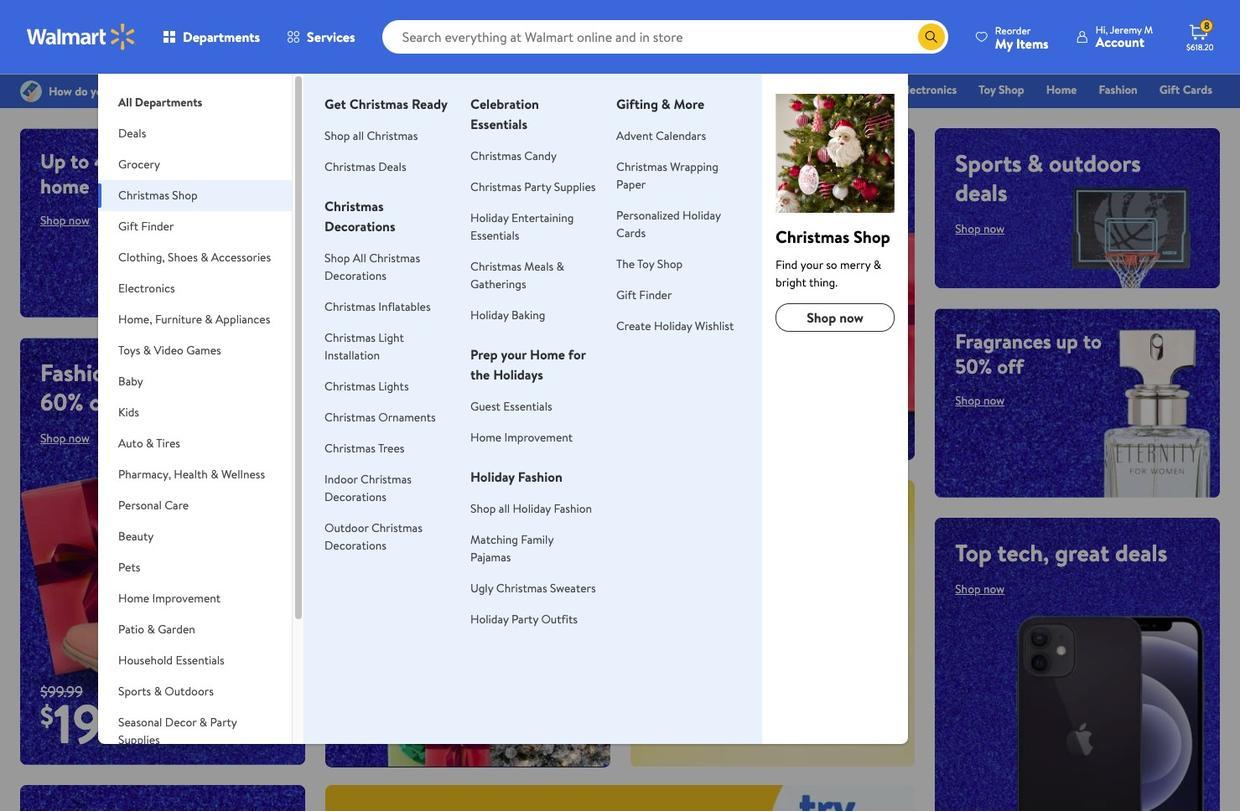 Task type: locate. For each thing, give the bounding box(es) containing it.
sports
[[956, 147, 1022, 180], [118, 684, 151, 700]]

0 horizontal spatial gift finder
[[118, 218, 174, 235]]

outdoor
[[325, 520, 369, 537]]

cards inside personalized holiday cards
[[617, 225, 646, 242]]

0 vertical spatial all
[[118, 94, 132, 111]]

advent calendars link
[[617, 128, 706, 144]]

holiday
[[683, 207, 721, 224], [471, 210, 509, 226], [471, 307, 509, 324], [654, 318, 692, 335], [471, 468, 515, 487], [513, 501, 551, 518], [471, 611, 509, 628]]

account
[[1096, 33, 1145, 51]]

holiday entertaining essentials link
[[471, 210, 574, 244]]

all up matching
[[499, 501, 510, 518]]

indoor christmas decorations
[[325, 471, 412, 506]]

0 horizontal spatial all
[[118, 94, 132, 111]]

outfits
[[541, 611, 578, 628]]

0 horizontal spatial home improvement
[[118, 591, 221, 607]]

shop now link
[[40, 212, 90, 229], [956, 221, 1005, 237], [776, 304, 895, 332], [956, 393, 1005, 409], [345, 400, 450, 440], [40, 430, 90, 447], [956, 581, 1005, 598]]

home left for
[[530, 346, 565, 364]]

christmas inside christmas shop find your so merry & bright thing.
[[776, 226, 850, 248]]

0 vertical spatial departments
[[183, 28, 260, 46]]

pharmacy, health & wellness
[[118, 466, 265, 483]]

1 vertical spatial your
[[501, 346, 527, 364]]

0 horizontal spatial deals
[[956, 176, 1008, 209]]

departments up all departments link
[[183, 28, 260, 46]]

1 vertical spatial deals
[[1116, 537, 1168, 570]]

to inside up to 40% off home
[[70, 147, 89, 175]]

up for up to 40% off home
[[40, 147, 66, 175]]

toy shop
[[979, 81, 1025, 98]]

improvement
[[505, 429, 573, 446], [152, 591, 221, 607]]

1 vertical spatial deals
[[118, 125, 146, 142]]

0 vertical spatial 50%
[[956, 352, 993, 381]]

hi,
[[1096, 23, 1108, 37]]

0 vertical spatial party
[[525, 179, 551, 195]]

all up 40% in the left of the page
[[118, 94, 132, 111]]

0 vertical spatial improvement
[[505, 429, 573, 446]]

shop all christmas
[[325, 128, 418, 144]]

&
[[637, 81, 645, 98], [662, 95, 671, 113], [1028, 147, 1044, 180], [201, 249, 208, 266], [874, 257, 882, 273], [557, 258, 564, 275], [205, 311, 213, 328], [143, 342, 151, 359], [146, 435, 154, 452], [211, 466, 219, 483], [147, 622, 155, 638], [154, 684, 162, 700], [199, 715, 207, 731]]

decorations up shop all christmas decorations link
[[325, 217, 396, 236]]

& right toys
[[143, 342, 151, 359]]

grocery & essentials link
[[586, 81, 706, 99]]

1 vertical spatial finder
[[141, 218, 174, 235]]

deals inside sports & outdoors deals
[[956, 176, 1008, 209]]

1 horizontal spatial gift finder link
[[712, 81, 784, 99]]

& left more
[[662, 95, 671, 113]]

holiday left entertaining
[[471, 210, 509, 226]]

reorder my items
[[996, 23, 1049, 52]]

party for holiday
[[512, 611, 539, 628]]

grocery inside dropdown button
[[118, 156, 160, 173]]

2 vertical spatial party
[[210, 715, 237, 731]]

party down ugly christmas sweaters link
[[512, 611, 539, 628]]

0 horizontal spatial improvement
[[152, 591, 221, 607]]

christmas shop for christmas shop dropdown button
[[118, 187, 198, 204]]

up inside up to 40% off home
[[40, 147, 66, 175]]

now for top tech, great deals
[[984, 581, 1005, 598]]

gift finder button
[[98, 211, 292, 242]]

up for up to 50% off seasonal decor
[[345, 499, 371, 527]]

0 horizontal spatial gift finder link
[[617, 287, 672, 304]]

1 horizontal spatial deals
[[1116, 537, 1168, 570]]

electronics
[[900, 81, 957, 98], [118, 280, 175, 297]]

0 vertical spatial all
[[353, 128, 364, 144]]

deals inside "dropdown button"
[[118, 125, 146, 142]]

all down christmas decorations
[[353, 250, 366, 267]]

christmas deals
[[325, 159, 407, 175]]

home improvement up garden in the bottom left of the page
[[118, 591, 221, 607]]

finder right more
[[743, 81, 776, 98]]

up inside 'up to 50% off seasonal decor'
[[345, 499, 371, 527]]

1 horizontal spatial up
[[1057, 327, 1079, 356]]

0 vertical spatial cards
[[1183, 81, 1213, 98]]

christmas shop button
[[98, 180, 292, 211]]

& right patio
[[147, 622, 155, 638]]

gift finder link down 'the toy shop'
[[617, 287, 672, 304]]

your left so
[[801, 257, 824, 273]]

2 vertical spatial deals
[[379, 159, 407, 175]]

0 horizontal spatial finder
[[141, 218, 174, 235]]

clothing, shoes & accessories
[[118, 249, 271, 266]]

bright
[[776, 274, 807, 291]]

gift finder right more
[[720, 81, 776, 98]]

1 horizontal spatial christmas shop
[[798, 81, 879, 98]]

decorations down outdoor
[[325, 538, 387, 554]]

shop all holiday fashion
[[471, 501, 592, 518]]

1 horizontal spatial deals
[[379, 159, 407, 175]]

1 horizontal spatial toy
[[979, 81, 996, 98]]

0 horizontal spatial up
[[40, 147, 66, 175]]

2 vertical spatial gift finder
[[617, 287, 672, 304]]

sports & outdoors
[[118, 684, 214, 700]]

grocery
[[594, 81, 635, 98], [118, 156, 160, 173]]

0 vertical spatial your
[[801, 257, 824, 273]]

walmart+ link
[[1155, 104, 1220, 122]]

1 horizontal spatial finder
[[639, 287, 672, 304]]

essentials inside celebration essentials
[[471, 115, 528, 133]]

gift inside dropdown button
[[118, 218, 138, 235]]

holiday right create
[[654, 318, 692, 335]]

home improvement for the home improvement dropdown button
[[118, 591, 221, 607]]

up to 40% off home
[[40, 147, 164, 200]]

Walmart Site-Wide search field
[[382, 20, 949, 54]]

Search search field
[[382, 20, 949, 54]]

1 vertical spatial electronics
[[118, 280, 175, 297]]

1 vertical spatial grocery
[[118, 156, 160, 173]]

sports inside sports & outdoors deals
[[956, 147, 1022, 180]]

to inside fashion gifts up to 60% off
[[208, 356, 230, 389]]

improvement inside dropdown button
[[152, 591, 221, 607]]

now
[[69, 212, 90, 229], [984, 221, 1005, 237], [840, 309, 864, 327], [984, 393, 1005, 409], [402, 410, 430, 430], [69, 430, 90, 447], [984, 581, 1005, 598]]

deals
[[544, 81, 572, 98], [118, 125, 146, 142], [379, 159, 407, 175]]

now down top
[[984, 581, 1005, 598]]

1 vertical spatial cards
[[617, 225, 646, 242]]

0 vertical spatial sports
[[956, 147, 1022, 180]]

finder down the toy shop link
[[639, 287, 672, 304]]

party for christmas
[[525, 179, 551, 195]]

0 vertical spatial christmas shop
[[798, 81, 879, 98]]

deals for sports & outdoors deals
[[956, 176, 1008, 209]]

grocery up advent
[[594, 81, 635, 98]]

60%
[[40, 386, 84, 418]]

up to 50% off seasonal decor
[[345, 499, 474, 553]]

your up holidays at left
[[501, 346, 527, 364]]

0 horizontal spatial sports
[[118, 684, 151, 700]]

christmas lights
[[325, 378, 409, 395]]

so
[[826, 257, 838, 273]]

2 horizontal spatial deals
[[544, 81, 572, 98]]

toy down my
[[979, 81, 996, 98]]

2 horizontal spatial gift finder
[[720, 81, 776, 98]]

essentials
[[648, 81, 698, 98], [471, 115, 528, 133], [471, 227, 520, 244], [503, 398, 553, 415], [176, 653, 225, 669]]

shop now
[[40, 212, 90, 229], [956, 221, 1005, 237], [807, 309, 864, 327], [956, 393, 1005, 409], [366, 410, 430, 430], [40, 430, 90, 447], [956, 581, 1005, 598]]

decor
[[165, 715, 197, 731]]

1 horizontal spatial cards
[[1183, 81, 1213, 98]]

2 decorations from the top
[[325, 268, 387, 284]]

1 horizontal spatial all
[[353, 250, 366, 267]]

jeremy
[[1110, 23, 1142, 37]]

1 vertical spatial christmas shop
[[118, 187, 198, 204]]

thing.
[[809, 274, 838, 291]]

0 vertical spatial gift finder
[[720, 81, 776, 98]]

deals up 40% in the left of the page
[[118, 125, 146, 142]]

party down candy at the left top of the page
[[525, 179, 551, 195]]

celebration
[[471, 95, 539, 113]]

0 horizontal spatial your
[[501, 346, 527, 364]]

3 decorations from the top
[[325, 489, 387, 506]]

now down fragrances up to 50% off
[[984, 393, 1005, 409]]

beauty
[[118, 528, 154, 545]]

1 vertical spatial home improvement
[[118, 591, 221, 607]]

gift finder inside gift finder link
[[720, 81, 776, 98]]

0 horizontal spatial 50%
[[399, 499, 436, 527]]

guest essentials link
[[471, 398, 553, 415]]

shop now link for top tech, great deals
[[956, 581, 1005, 598]]

& right merry
[[874, 257, 882, 273]]

fashion left the baby
[[40, 356, 118, 389]]

up
[[40, 147, 66, 175], [345, 499, 371, 527], [651, 499, 680, 532]]

50% inside fragrances up to 50% off
[[956, 352, 993, 381]]

sports up seasonal
[[118, 684, 151, 700]]

pets
[[118, 559, 140, 576]]

1 vertical spatial supplies
[[118, 732, 160, 749]]

2 horizontal spatial finder
[[743, 81, 776, 98]]

supplies up entertaining
[[554, 179, 596, 195]]

christmas inside christmas decorations
[[325, 197, 384, 216]]

sports inside sports & outdoors dropdown button
[[118, 684, 151, 700]]

home up patio
[[118, 591, 149, 607]]

auto & tires
[[118, 435, 180, 452]]

to for up to 50% off seasonal decor
[[376, 499, 394, 527]]

deals right celebration
[[544, 81, 572, 98]]

essentials inside "dropdown button"
[[176, 653, 225, 669]]

christmas ornaments
[[325, 409, 436, 426]]

1 horizontal spatial gift finder
[[617, 287, 672, 304]]

1 vertical spatial all
[[353, 250, 366, 267]]

my
[[996, 34, 1013, 52]]

fashion link
[[1092, 81, 1146, 99]]

shop now for top tech, great deals
[[956, 581, 1005, 598]]

0 vertical spatial deals
[[544, 81, 572, 98]]

advent
[[617, 128, 653, 144]]

trees
[[378, 440, 405, 457]]

all for holiday
[[499, 501, 510, 518]]

deals for deals "dropdown button"
[[118, 125, 146, 142]]

& right decor
[[199, 715, 207, 731]]

gift finder link right more
[[712, 81, 784, 99]]

christmas inside christmas light installation
[[325, 330, 376, 346]]

0 horizontal spatial electronics
[[118, 280, 175, 297]]

toy right the
[[637, 256, 655, 273]]

sports down registry
[[956, 147, 1022, 180]]

cards up 'walmart+'
[[1183, 81, 1213, 98]]

1 vertical spatial 50%
[[399, 499, 436, 527]]

patio & garden button
[[98, 615, 292, 646]]

personal
[[118, 497, 162, 514]]

pharmacy, health & wellness button
[[98, 460, 292, 491]]

now up trees
[[402, 410, 430, 430]]

1 vertical spatial all
[[499, 501, 510, 518]]

1 vertical spatial gift finder
[[118, 218, 174, 235]]

gifting & more
[[617, 95, 705, 113]]

0 horizontal spatial all
[[353, 128, 364, 144]]

1 vertical spatial toy
[[637, 256, 655, 273]]

gift finder up 'clothing,'
[[118, 218, 174, 235]]

& down registry link
[[1028, 147, 1044, 180]]

fashion up one debit link
[[1099, 81, 1138, 98]]

electronics inside dropdown button
[[118, 280, 175, 297]]

& inside sports & outdoors deals
[[1028, 147, 1044, 180]]

holiday baking
[[471, 307, 546, 324]]

sweaters
[[550, 580, 596, 597]]

1 horizontal spatial 50%
[[956, 352, 993, 381]]

improvement down guest essentials
[[505, 429, 573, 446]]

holiday down 'wrapping' on the top right of page
[[683, 207, 721, 224]]

gift finder inside gift finder dropdown button
[[118, 218, 174, 235]]

supplies down seasonal
[[118, 732, 160, 749]]

gift up 'walmart+'
[[1160, 81, 1180, 98]]

off inside up to 40% off home
[[138, 147, 164, 175]]

gift right more
[[720, 81, 740, 98]]

2 vertical spatial finder
[[639, 287, 672, 304]]

cards inside gift cards registry
[[1183, 81, 1213, 98]]

patio & garden
[[118, 622, 195, 638]]

baby button
[[98, 367, 292, 398]]

1 horizontal spatial grocery
[[594, 81, 635, 98]]

your inside prep your home for the holidays
[[501, 346, 527, 364]]

inflatables
[[379, 299, 431, 315]]

& left outdoors on the left bottom
[[154, 684, 162, 700]]

1 horizontal spatial all
[[499, 501, 510, 518]]

1 vertical spatial gift finder link
[[617, 287, 672, 304]]

electronics for electronics dropdown button
[[118, 280, 175, 297]]

1 horizontal spatial home improvement
[[471, 429, 573, 446]]

home,
[[118, 311, 152, 328]]

holiday down ugly
[[471, 611, 509, 628]]

1 horizontal spatial up
[[345, 499, 371, 527]]

now down sports & outdoors deals
[[984, 221, 1005, 237]]

now down 60% at the left of page
[[69, 430, 90, 447]]

0 vertical spatial finder
[[743, 81, 776, 98]]

0 horizontal spatial grocery
[[118, 156, 160, 173]]

0 horizontal spatial christmas shop
[[118, 187, 198, 204]]

gift inside gift cards registry
[[1160, 81, 1180, 98]]

christmas decorations
[[325, 197, 396, 236]]

installation
[[325, 347, 380, 364]]

toy
[[979, 81, 996, 98], [637, 256, 655, 273]]

the
[[471, 366, 490, 384]]

fashion
[[1099, 81, 1138, 98], [40, 356, 118, 389], [518, 468, 563, 487], [554, 501, 592, 518]]

ugly
[[471, 580, 494, 597]]

0 vertical spatial home improvement
[[471, 429, 573, 446]]

finder up 'clothing,'
[[141, 218, 174, 235]]

pajamas
[[471, 549, 511, 566]]

2 horizontal spatial up
[[651, 499, 680, 532]]

gift up 'clothing,'
[[118, 218, 138, 235]]

party down sports & outdoors dropdown button
[[210, 715, 237, 731]]

christmas shop image
[[776, 94, 895, 213]]

home up registry link
[[1047, 81, 1077, 98]]

decorations up christmas inflatables link
[[325, 268, 387, 284]]

0 horizontal spatial supplies
[[118, 732, 160, 749]]

sports for sports & outdoors
[[118, 684, 151, 700]]

finder inside dropdown button
[[141, 218, 174, 235]]

0 horizontal spatial deals
[[118, 125, 146, 142]]

all up the christmas deals
[[353, 128, 364, 144]]

auto & tires button
[[98, 429, 292, 460]]

0 vertical spatial grocery
[[594, 81, 635, 98]]

shop now for up to 40% off home
[[40, 212, 90, 229]]

services
[[307, 28, 355, 46]]

home improvement inside the home improvement dropdown button
[[118, 591, 221, 607]]

gift finder down 'the toy shop'
[[617, 287, 672, 304]]

decorations down indoor
[[325, 489, 387, 506]]

personalized holiday cards link
[[617, 207, 721, 242]]

1 horizontal spatial improvement
[[505, 429, 573, 446]]

personalized
[[617, 207, 680, 224]]

home, furniture & appliances button
[[98, 304, 292, 336]]

1 vertical spatial party
[[512, 611, 539, 628]]

electronics down search icon
[[900, 81, 957, 98]]

gift for the bottommost gift finder link
[[617, 287, 637, 304]]

0 vertical spatial toy
[[979, 81, 996, 98]]

deals down shop all christmas link on the top of the page
[[379, 159, 407, 175]]

electronics down 'clothing,'
[[118, 280, 175, 297]]

1 vertical spatial improvement
[[152, 591, 221, 607]]

1 horizontal spatial sports
[[956, 147, 1022, 180]]

items
[[1017, 34, 1049, 52]]

0 vertical spatial electronics
[[900, 81, 957, 98]]

0 horizontal spatial cards
[[617, 225, 646, 242]]

grocery down deals "dropdown button"
[[118, 156, 160, 173]]

decorations inside indoor christmas decorations
[[325, 489, 387, 506]]

0 horizontal spatial up
[[177, 356, 203, 389]]

cards
[[1183, 81, 1213, 98], [617, 225, 646, 242]]

guest essentials
[[471, 398, 553, 415]]

1 vertical spatial sports
[[118, 684, 151, 700]]

christmas inside shop all christmas decorations
[[369, 250, 420, 267]]

off for up to 50% off seasonal decor
[[441, 499, 468, 527]]

& inside christmas shop find your so merry & bright thing.
[[874, 257, 882, 273]]

christmas inside christmas wrapping paper
[[617, 159, 668, 175]]

off for up to 40% off home
[[138, 147, 164, 175]]

shop inside dropdown button
[[172, 187, 198, 204]]

off inside 'up to 50% off seasonal decor'
[[441, 499, 468, 527]]

home improvement down guest essentials
[[471, 429, 573, 446]]

1 horizontal spatial electronics
[[900, 81, 957, 98]]

household essentials
[[118, 653, 225, 669]]

sports & outdoors button
[[98, 677, 292, 708]]

now down home
[[69, 212, 90, 229]]

0 vertical spatial deals
[[956, 176, 1008, 209]]

& right meals
[[557, 258, 564, 275]]

1 horizontal spatial supplies
[[554, 179, 596, 195]]

baby
[[118, 373, 143, 390]]

party
[[525, 179, 551, 195], [512, 611, 539, 628], [210, 715, 237, 731]]

departments up deals "dropdown button"
[[135, 94, 202, 111]]

improvement down pets dropdown button
[[152, 591, 221, 607]]

1 horizontal spatial your
[[801, 257, 824, 273]]

electronics inside "link"
[[900, 81, 957, 98]]

tech,
[[998, 537, 1050, 570]]

deals
[[956, 176, 1008, 209], [1116, 537, 1168, 570]]

holiday down the gatherings
[[471, 307, 509, 324]]

christmas shop inside dropdown button
[[118, 187, 198, 204]]

gift down the
[[617, 287, 637, 304]]

cards down personalized
[[617, 225, 646, 242]]

christmas inside dropdown button
[[118, 187, 169, 204]]

to inside 'up to 50% off seasonal decor'
[[376, 499, 394, 527]]

4 decorations from the top
[[325, 538, 387, 554]]

99
[[104, 696, 130, 729]]



Task type: vqa. For each thing, say whether or not it's contained in the screenshot.
off
yes



Task type: describe. For each thing, give the bounding box(es) containing it.
one
[[1084, 105, 1110, 122]]

christmas inside outdoor christmas decorations
[[372, 520, 423, 537]]

improvement for home improvement link
[[505, 429, 573, 446]]

gift for gift finder dropdown button
[[118, 218, 138, 235]]

christmas shop for christmas shop link
[[798, 81, 879, 98]]

registry link
[[1012, 104, 1070, 122]]

& right furniture
[[205, 311, 213, 328]]

christmas meals & gatherings link
[[471, 258, 564, 293]]

debit
[[1112, 105, 1141, 122]]

now for fashion gifts up to 60% off
[[69, 430, 90, 447]]

essentials for household essentials
[[176, 653, 225, 669]]

christmas deals link
[[325, 159, 407, 175]]

finder for top gift finder link
[[743, 81, 776, 98]]

appliances
[[216, 311, 270, 328]]

christmas inside christmas meals & gatherings
[[471, 258, 522, 275]]

create
[[617, 318, 651, 335]]

50% inside 'up to 50% off seasonal decor'
[[399, 499, 436, 527]]

christmas inside indoor christmas decorations
[[361, 471, 412, 488]]

kids button
[[98, 398, 292, 429]]

indoor
[[325, 471, 358, 488]]

walmart+
[[1163, 105, 1213, 122]]

gift finder for gift finder dropdown button
[[118, 218, 174, 235]]

8
[[1204, 19, 1210, 33]]

$
[[40, 698, 54, 735]]

baking
[[512, 307, 546, 324]]

fashion inside fashion gifts up to 60% off
[[40, 356, 118, 389]]

christmas shop link
[[791, 81, 886, 99]]

gift finder for top gift finder link
[[720, 81, 776, 98]]

seasonal
[[345, 524, 419, 553]]

& inside 'seasonal decor & party supplies'
[[199, 715, 207, 731]]

home inside dropdown button
[[118, 591, 149, 607]]

personal care button
[[98, 491, 292, 522]]

shop now link for fashion gifts up to 60% off
[[40, 430, 90, 447]]

off for up to 65% off
[[761, 499, 792, 532]]

supplies inside 'seasonal decor & party supplies'
[[118, 732, 160, 749]]

entertaining
[[512, 210, 574, 226]]

improvement for the home improvement dropdown button
[[152, 591, 221, 607]]

home, furniture & appliances
[[118, 311, 270, 328]]

gatherings
[[471, 276, 526, 293]]

all departments
[[118, 94, 202, 111]]

outdoors
[[165, 684, 214, 700]]

& up advent
[[637, 81, 645, 98]]

family
[[521, 532, 554, 549]]

holiday down home improvement link
[[471, 468, 515, 487]]

wellness
[[221, 466, 265, 483]]

off inside fashion gifts up to 60% off
[[89, 386, 120, 418]]

home down guest
[[471, 429, 502, 446]]

fashion down holiday fashion
[[554, 501, 592, 518]]

gift finder for the bottommost gift finder link
[[617, 287, 672, 304]]

games
[[186, 342, 221, 359]]

outdoor christmas decorations
[[325, 520, 423, 554]]

matching
[[471, 532, 518, 549]]

create holiday wishlist
[[617, 318, 734, 335]]

paper
[[617, 176, 646, 193]]

up inside fragrances up to 50% off
[[1057, 327, 1079, 356]]

lights
[[379, 378, 409, 395]]

registry
[[1020, 105, 1063, 122]]

shop inside shop all christmas decorations
[[325, 250, 350, 267]]

accessories
[[211, 249, 271, 266]]

light
[[379, 330, 404, 346]]

off inside fragrances up to 50% off
[[998, 352, 1024, 381]]

$618.20
[[1187, 41, 1214, 53]]

pharmacy,
[[118, 466, 171, 483]]

wrapping
[[670, 159, 719, 175]]

christmas party supplies link
[[471, 179, 596, 195]]

grocery for grocery & essentials
[[594, 81, 635, 98]]

more
[[674, 95, 705, 113]]

& inside christmas meals & gatherings
[[557, 258, 564, 275]]

all inside shop all christmas decorations
[[353, 250, 366, 267]]

home improvement link
[[471, 429, 573, 446]]

christmas shop find your so merry & bright thing.
[[776, 226, 891, 291]]

deals for top tech, great deals
[[1116, 537, 1168, 570]]

sports for sports & outdoors deals
[[956, 147, 1022, 180]]

home inside prep your home for the holidays
[[530, 346, 565, 364]]

pets button
[[98, 553, 292, 584]]

beauty button
[[98, 522, 292, 553]]

get christmas ready
[[325, 95, 448, 113]]

shop all holiday fashion link
[[471, 501, 592, 518]]

0 vertical spatial gift finder link
[[712, 81, 784, 99]]

now for fragrances up to 50% off
[[984, 393, 1005, 409]]

gifting
[[617, 95, 658, 113]]

top tech, great deals
[[956, 537, 1168, 570]]

shop now link for fragrances up to 50% off
[[956, 393, 1005, 409]]

& left "tires"
[[146, 435, 154, 452]]

essentials for celebration essentials
[[471, 115, 528, 133]]

holiday baking link
[[471, 307, 546, 324]]

decorations inside outdoor christmas decorations
[[325, 538, 387, 554]]

toys & video games button
[[98, 336, 292, 367]]

holiday up family
[[513, 501, 551, 518]]

christmas meals & gatherings
[[471, 258, 564, 293]]

christmas inflatables link
[[325, 299, 431, 315]]

was dollar $99.99, now dollar 19.99 group
[[20, 682, 130, 766]]

celebration essentials
[[471, 95, 539, 133]]

patio
[[118, 622, 144, 638]]

home link
[[1039, 81, 1085, 99]]

holiday fashion
[[471, 468, 563, 487]]

now for up to 40% off home
[[69, 212, 90, 229]]

shop now for sports & outdoors deals
[[956, 221, 1005, 237]]

0 horizontal spatial toy
[[637, 256, 655, 273]]

the toy shop link
[[617, 256, 683, 273]]

hi, jeremy m account
[[1096, 23, 1153, 51]]

seasonal decor & party supplies button
[[98, 708, 292, 757]]

now down merry
[[840, 309, 864, 327]]

essentials inside holiday entertaining essentials
[[471, 227, 520, 244]]

your inside christmas shop find your so merry & bright thing.
[[801, 257, 824, 273]]

& right shoes
[[201, 249, 208, 266]]

household essentials button
[[98, 646, 292, 677]]

1 vertical spatial departments
[[135, 94, 202, 111]]

ugly christmas sweaters link
[[471, 580, 596, 597]]

fashion up shop all holiday fashion link
[[518, 468, 563, 487]]

party inside 'seasonal decor & party supplies'
[[210, 715, 237, 731]]

shop all christmas decorations link
[[325, 250, 420, 284]]

holiday party outfits link
[[471, 611, 578, 628]]

furniture
[[155, 311, 202, 328]]

search icon image
[[925, 30, 939, 44]]

to for up to 65% off
[[686, 499, 708, 532]]

personalized holiday cards
[[617, 207, 721, 242]]

gift for top gift finder link
[[720, 81, 740, 98]]

care
[[165, 497, 189, 514]]

decorations inside shop all christmas decorations
[[325, 268, 387, 284]]

up inside fashion gifts up to 60% off
[[177, 356, 203, 389]]

finder for the bottommost gift finder link
[[639, 287, 672, 304]]

to for up to 40% off home
[[70, 147, 89, 175]]

reorder
[[996, 23, 1031, 37]]

personal care
[[118, 497, 189, 514]]

finder for gift finder dropdown button
[[141, 218, 174, 235]]

home improvement for home improvement link
[[471, 429, 573, 446]]

shop now for fashion gifts up to 60% off
[[40, 430, 90, 447]]

now for sports & outdoors deals
[[984, 221, 1005, 237]]

all for get
[[353, 128, 364, 144]]

19
[[54, 687, 102, 761]]

christmas inflatables
[[325, 299, 431, 315]]

holiday inside holiday entertaining essentials
[[471, 210, 509, 226]]

ugly christmas sweaters
[[471, 580, 596, 597]]

christmas candy
[[471, 148, 557, 164]]

ornaments
[[379, 409, 436, 426]]

candy
[[525, 148, 557, 164]]

electronics for electronics "link"
[[900, 81, 957, 98]]

toys
[[118, 342, 140, 359]]

up to 65% off
[[651, 499, 792, 532]]

shop now for fragrances up to 50% off
[[956, 393, 1005, 409]]

create holiday wishlist link
[[617, 318, 734, 335]]

electronics link
[[893, 81, 965, 99]]

home
[[40, 172, 89, 200]]

deals for deals link
[[544, 81, 572, 98]]

0 vertical spatial supplies
[[554, 179, 596, 195]]

to inside fragrances up to 50% off
[[1083, 327, 1102, 356]]

christmas wrapping paper link
[[617, 159, 719, 193]]

essentials for guest essentials
[[503, 398, 553, 415]]

holiday inside personalized holiday cards
[[683, 207, 721, 224]]

1 decorations from the top
[[325, 217, 396, 236]]

shop now link for sports & outdoors deals
[[956, 221, 1005, 237]]

for
[[569, 346, 586, 364]]

grocery button
[[98, 149, 292, 180]]

sports & outdoors deals
[[956, 147, 1141, 209]]

get
[[325, 95, 346, 113]]

8 $618.20
[[1187, 19, 1214, 53]]

shop inside christmas shop find your so merry & bright thing.
[[854, 226, 891, 248]]

grocery for grocery
[[118, 156, 160, 173]]

shop now link for up to 40% off home
[[40, 212, 90, 229]]

gift cards link
[[1152, 81, 1220, 99]]

walmart image
[[27, 23, 136, 50]]

tires
[[156, 435, 180, 452]]

departments inside popup button
[[183, 28, 260, 46]]

up for up to 65% off
[[651, 499, 680, 532]]

& right health
[[211, 466, 219, 483]]



